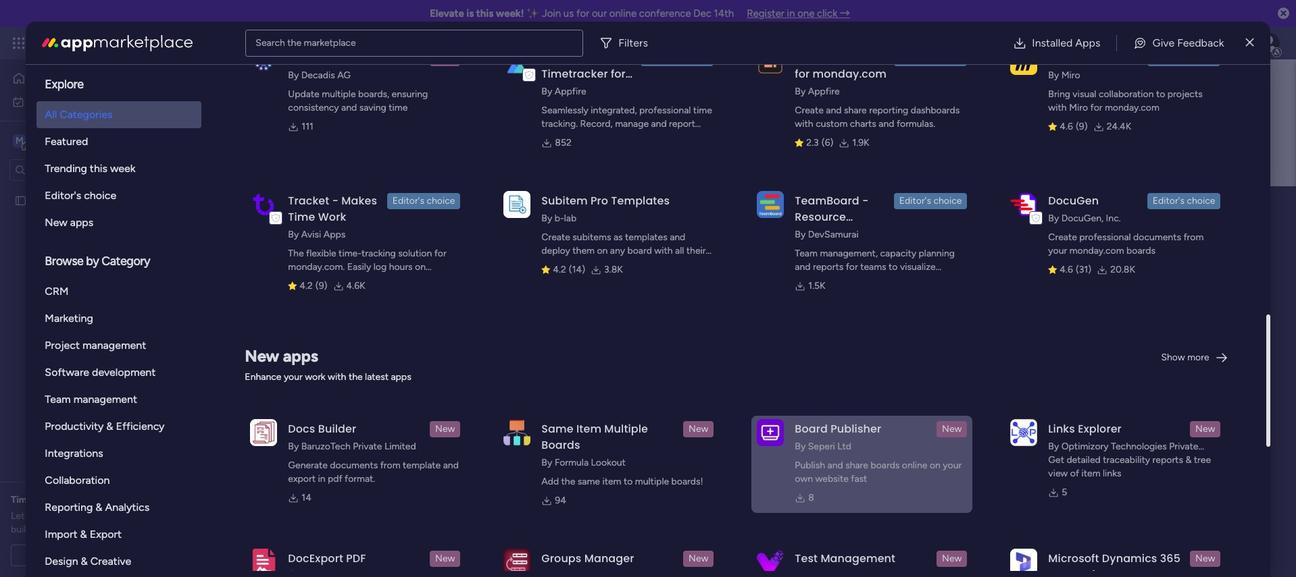 Task type: describe. For each thing, give the bounding box(es) containing it.
0 horizontal spatial limited
[[385, 441, 416, 453]]

boards inside create professional documents from your monday.com boards
[[1127, 245, 1156, 257]]

time inside time for an expert review let our experts review what you've built so far. free of charge
[[11, 495, 32, 506]]

4.6 (31)
[[1060, 264, 1092, 276]]

lab
[[564, 213, 577, 224]]

choice for tracket - makes time work
[[427, 195, 455, 207]]

elevate is this week! ✨ join us for our online conference dec 14th
[[430, 7, 734, 20]]

docugen
[[1049, 193, 1099, 209]]

reports inside get detailed traceability reports & tree view of item links
[[1153, 455, 1183, 466]]

subitems
[[573, 232, 611, 243]]

management
[[821, 552, 896, 567]]

design & creative
[[45, 556, 131, 568]]

on inside "create subitems as templates and deploy them on any board with all their values"
[[597, 245, 608, 257]]

links explorer
[[1049, 422, 1122, 437]]

groups
[[542, 552, 582, 567]]

(6)
[[822, 137, 834, 149]]

4.6 for 4.6 (31)
[[1060, 264, 1073, 276]]

add for add the same item to multiple boards!
[[542, 477, 559, 488]]

update multiple boards, ensuring consistency and saving time
[[288, 89, 428, 114]]

boards inside the publish and share boards online on your own website fast
[[871, 460, 900, 472]]

work for monday
[[109, 35, 134, 51]]

experts
[[43, 511, 75, 522]]

test link
[[235, 323, 904, 362]]

create inside create professional documents from your monday.com boards
[[1049, 232, 1077, 243]]

baruzotech
[[301, 441, 351, 453]]

docs
[[288, 422, 315, 437]]

dec
[[694, 7, 712, 20]]

test for public board icon
[[32, 195, 50, 206]]

1 private from the left
[[353, 441, 382, 453]]

and up 1.5k
[[795, 262, 811, 273]]

2 vertical spatial to
[[624, 477, 633, 488]]

monday.com inside '7pace timetracker for monday.com'
[[542, 82, 616, 98]]

technologies
[[1111, 441, 1167, 453]]

(14)
[[569, 264, 585, 276]]

show more button
[[1156, 347, 1234, 369]]

with inside bring visual collaboration to projects with miro for monday.com
[[1049, 102, 1067, 114]]

team management
[[45, 393, 137, 406]]

14th
[[714, 7, 734, 20]]

item inside get detailed traceability reports & tree view of item links
[[1082, 468, 1101, 480]]

0 vertical spatial review
[[93, 495, 122, 506]]

website
[[815, 474, 849, 485]]

1 vertical spatial miro
[[1062, 70, 1081, 81]]

search
[[256, 37, 285, 48]]

easily
[[347, 262, 371, 273]]

editor's choice for tracket - makes time work
[[393, 195, 455, 207]]

custom
[[816, 118, 848, 130]]

0 vertical spatial new apps
[[45, 216, 93, 229]]

let
[[11, 511, 24, 522]]

the down formula
[[561, 477, 575, 488]]

show
[[1162, 352, 1185, 364]]

& for analytics
[[95, 502, 102, 514]]

timetracker
[[542, 66, 608, 82]]

1 horizontal spatial in
[[787, 7, 795, 20]]

1 horizontal spatial main
[[337, 191, 389, 222]]

1.9k
[[853, 137, 870, 149]]

and right 1.5k
[[833, 275, 848, 287]]

time-
[[339, 248, 362, 260]]

of inside get detailed traceability reports & tree view of item links
[[1070, 468, 1079, 480]]

work for my
[[45, 96, 66, 107]]

seamlessly
[[542, 105, 589, 116]]

0 vertical spatial management
[[136, 35, 210, 51]]

1 horizontal spatial workspace
[[395, 191, 511, 222]]

and up custom
[[826, 105, 842, 116]]

browse by category
[[45, 254, 150, 269]]

installed apps button
[[1003, 29, 1112, 56]]

by down docs
[[288, 441, 299, 453]]

public board image
[[14, 194, 27, 207]]

feedback
[[1178, 36, 1224, 49]]

ensuring
[[392, 89, 428, 100]]

visualize
[[900, 262, 936, 273]]

search the marketplace
[[256, 37, 356, 48]]

filters button
[[594, 29, 659, 56]]

workspace image
[[13, 133, 26, 148]]

professional inside create professional documents from your monday.com boards
[[1080, 232, 1131, 243]]

time inside update multiple boards, ensuring consistency and saving time
[[389, 102, 408, 114]]

categories
[[60, 108, 113, 121]]

1 vertical spatial new apps
[[245, 347, 318, 366]]

monday.com inside "dashboard hub for monday.com by appfire"
[[813, 66, 887, 82]]

record,
[[580, 118, 613, 130]]

the left latest
[[349, 372, 363, 383]]

seperi
[[808, 441, 835, 453]]

miro by miro
[[1049, 50, 1081, 81]]

give
[[1153, 36, 1175, 49]]

your inside the publish and share boards online on your own website fast
[[943, 460, 962, 472]]

detailed
[[1067, 455, 1101, 466]]

& for export
[[80, 529, 87, 541]]

projects inside bring visual collaboration to projects with miro for monday.com
[[1168, 89, 1203, 100]]

documents inside the generate documents from template and export in pdf format.
[[330, 460, 378, 472]]

management,
[[820, 248, 878, 260]]

& inside get detailed traceability reports & tree view of item links
[[1186, 455, 1192, 466]]

help
[[1193, 544, 1217, 557]]

deploy
[[542, 245, 570, 257]]

pdf
[[346, 552, 366, 567]]

projects inside team management, capacity planning and reports for teams to visualize projects and team's time.
[[795, 275, 830, 287]]

time inside seamlessly integrated, professional time tracking. record, manage and report without the extra work.
[[693, 105, 712, 116]]

new for docexport pdf generator
[[435, 554, 455, 565]]

2 horizontal spatial test
[[795, 552, 818, 567]]

& for efficiency
[[106, 420, 113, 433]]

with inside "create subitems as templates and deploy them on any board with all their values"
[[654, 245, 673, 257]]

by avisi apps
[[288, 229, 346, 241]]

installed
[[1032, 36, 1073, 49]]

links
[[1049, 422, 1075, 437]]

ag
[[337, 70, 351, 81]]

reports inside team management, capacity planning and reports for teams to visualize projects and team's time.
[[813, 262, 844, 273]]

to inside bring visual collaboration to projects with miro for monday.com
[[1156, 89, 1166, 100]]

reporting
[[869, 105, 909, 116]]

teamboard
[[795, 193, 860, 209]]

decadis
[[301, 70, 335, 81]]

extra
[[593, 132, 614, 143]]

online inside the publish and share boards online on your own website fast
[[902, 460, 928, 472]]

(9) for 4.6 (9)
[[1076, 121, 1088, 132]]

lookout
[[591, 458, 626, 469]]

schedule
[[44, 550, 84, 562]]

test for public board image
[[278, 336, 296, 348]]

by optimizory technologies private limited
[[1049, 441, 1199, 466]]

create and share reporting dashboards with custom charts and formulas.
[[795, 105, 960, 130]]

1 vertical spatial multiple
[[635, 477, 669, 488]]

saving
[[359, 102, 386, 114]]

batch
[[288, 50, 320, 66]]

professional inside seamlessly integrated, professional time tracking. record, manage and report without the extra work.
[[639, 105, 691, 116]]

hours
[[389, 262, 413, 273]]

monday.com inside bring visual collaboration to projects with miro for monday.com
[[1105, 102, 1160, 114]]

create for by
[[542, 232, 570, 243]]

export
[[288, 474, 316, 485]]

get
[[1049, 455, 1065, 466]]

values
[[542, 259, 568, 270]]

4.6 (9)
[[1060, 121, 1088, 132]]

by down resource
[[795, 229, 806, 241]]

4.2 for 4.2 (9)
[[300, 281, 313, 292]]

manager
[[584, 552, 634, 567]]

editor's for docugen
[[1153, 195, 1185, 207]]

for inside batch hero for monday by decadis ag
[[352, 50, 366, 66]]

and inside "create subitems as templates and deploy them on any board with all their values"
[[670, 232, 686, 243]]

my
[[30, 96, 43, 107]]

0 vertical spatial our
[[592, 7, 607, 20]]

own
[[795, 474, 813, 485]]

an
[[50, 495, 60, 506]]

by down docugen
[[1049, 213, 1059, 224]]

permissions
[[403, 272, 460, 285]]

optimizory
[[1062, 441, 1109, 453]]

traceability
[[1103, 455, 1151, 466]]

invite members image
[[1119, 36, 1132, 50]]

same
[[542, 422, 574, 437]]

featured
[[45, 135, 88, 148]]

0 horizontal spatial apps
[[324, 229, 346, 241]]

0 horizontal spatial workspace
[[57, 134, 111, 147]]

on inside the publish and share boards online on your own website fast
[[930, 460, 941, 472]]

add for add
[[336, 224, 356, 236]]

for inside "dashboard hub for monday.com by appfire"
[[795, 66, 810, 82]]

marketing
[[45, 312, 93, 325]]

monday inside batch hero for monday by decadis ag
[[369, 50, 416, 66]]

✨
[[527, 7, 540, 20]]

subitem
[[542, 193, 588, 209]]

brad klo image
[[1259, 32, 1280, 54]]

0 vertical spatial this
[[476, 7, 494, 20]]

for inside '7pace timetracker for monday.com'
[[611, 66, 626, 82]]

main inside workspace selection element
[[31, 134, 55, 147]]

1 appfire from the left
[[555, 86, 586, 97]]

select product image
[[12, 36, 26, 50]]

recent boards
[[255, 272, 325, 285]]

new for same item multiple boards
[[689, 424, 709, 435]]

monday.com.
[[288, 262, 345, 273]]

far.
[[44, 525, 58, 536]]

choice for teamboard - resource planning
[[934, 195, 962, 207]]

- for teamboard
[[862, 193, 869, 209]]

7pace
[[542, 50, 576, 66]]

tracket - makes time work
[[288, 193, 377, 225]]

0 horizontal spatial monday
[[60, 35, 106, 51]]

by inside batch hero for monday by decadis ag
[[288, 70, 299, 81]]

project management
[[45, 339, 146, 352]]

of inside time for an expert review let our experts review what you've built so far. free of charge
[[81, 525, 90, 536]]



Task type: locate. For each thing, give the bounding box(es) containing it.
create inside create and share reporting dashboards with custom charts and formulas.
[[795, 105, 824, 116]]

share inside create and share reporting dashboards with custom charts and formulas.
[[844, 105, 867, 116]]

0 horizontal spatial (9)
[[316, 281, 328, 292]]

by inside "dashboard hub for monday.com by appfire"
[[795, 86, 806, 97]]

1 vertical spatial 4.6
[[1060, 264, 1073, 276]]

pro
[[591, 193, 608, 209]]

notifications image
[[1059, 36, 1073, 50]]

apps inside "button"
[[1076, 36, 1101, 49]]

appfire inside "dashboard hub for monday.com by appfire"
[[808, 86, 840, 97]]

team for team management
[[45, 393, 71, 406]]

4.2 for 4.2 (14)
[[553, 264, 566, 276]]

apps marketplace image
[[42, 35, 193, 51]]

with up 2.3
[[795, 118, 814, 130]]

teams
[[861, 262, 887, 273]]

with inside create and share reporting dashboards with custom charts and formulas.
[[795, 118, 814, 130]]

team down planning
[[795, 248, 818, 260]]

the
[[287, 37, 301, 48], [577, 132, 591, 143], [349, 372, 363, 383], [561, 477, 575, 488]]

0 vertical spatial (9)
[[1076, 121, 1088, 132]]

1 horizontal spatial boards
[[871, 460, 900, 472]]

subitem pro templates by b-lab
[[542, 193, 670, 224]]

work inside button
[[45, 96, 66, 107]]

0 horizontal spatial from
[[380, 460, 401, 472]]

workspace down categories
[[57, 134, 111, 147]]

0 vertical spatial miro
[[1049, 50, 1072, 66]]

1 horizontal spatial to
[[889, 262, 898, 273]]

monday work management
[[60, 35, 210, 51]]

0 vertical spatial online
[[609, 7, 637, 20]]

1 - from the left
[[332, 193, 339, 209]]

choice for docugen
[[1187, 195, 1216, 207]]

publish
[[795, 460, 825, 472]]

1 vertical spatial reports
[[1153, 455, 1183, 466]]

time down the 'tracket'
[[288, 210, 315, 225]]

2 horizontal spatial create
[[1049, 232, 1077, 243]]

members
[[341, 272, 387, 285]]

projects down management,
[[795, 275, 830, 287]]

apps image
[[1148, 36, 1162, 50]]

by docugen, inc.
[[1049, 213, 1121, 224]]

test right public board icon
[[32, 195, 50, 206]]

by formula lookout
[[542, 458, 626, 469]]

explorer
[[1078, 422, 1122, 437]]

0 horizontal spatial reports
[[813, 262, 844, 273]]

editor's up the capacity
[[899, 195, 931, 207]]

fast
[[851, 474, 867, 485]]

the up batch
[[287, 37, 301, 48]]

makes
[[342, 193, 377, 209]]

limited inside by optimizory technologies private limited
[[1049, 455, 1080, 466]]

editor's choice for docugen
[[1153, 195, 1216, 207]]

4.6 left (31)
[[1060, 264, 1073, 276]]

for down dashboard
[[795, 66, 810, 82]]

in left one
[[787, 7, 795, 20]]

pdf
[[328, 474, 342, 485]]

professional up report
[[639, 105, 691, 116]]

item down detailed
[[1082, 468, 1101, 480]]

is
[[467, 7, 474, 20]]

monday up ensuring
[[369, 50, 416, 66]]

new for test management
[[942, 554, 962, 565]]

as
[[614, 232, 623, 243]]

test left management
[[795, 552, 818, 567]]

1 vertical spatial online
[[902, 460, 928, 472]]

1 vertical spatial apps
[[324, 229, 346, 241]]

inbox image
[[1089, 36, 1102, 50]]

m
[[16, 135, 24, 146]]

register
[[747, 7, 785, 20]]

add up '94' at the left bottom of page
[[542, 477, 559, 488]]

1 vertical spatial test
[[278, 336, 296, 348]]

0 vertical spatial test
[[32, 195, 50, 206]]

workspace selection element
[[13, 133, 113, 150]]

team inside team management, capacity planning and reports for teams to visualize projects and team's time.
[[795, 248, 818, 260]]

our up so
[[27, 511, 41, 522]]

and left the saving
[[341, 102, 357, 114]]

1 vertical spatial your
[[284, 372, 303, 383]]

0 horizontal spatial multiple
[[322, 89, 356, 100]]

new for docs builder
[[435, 424, 455, 435]]

one
[[798, 7, 815, 20]]

1 vertical spatial from
[[380, 460, 401, 472]]

private inside by optimizory technologies private limited
[[1169, 441, 1199, 453]]

time down ensuring
[[389, 102, 408, 114]]

4.6 for 4.6 (9)
[[1060, 121, 1073, 132]]

multiple down ag
[[322, 89, 356, 100]]

- for tracket
[[332, 193, 339, 209]]

limited up view
[[1049, 455, 1080, 466]]

boards
[[1127, 245, 1156, 257], [292, 272, 325, 285], [871, 460, 900, 472]]

option
[[0, 189, 172, 191]]

0 horizontal spatial private
[[353, 441, 382, 453]]

by inside subitem pro templates by b-lab
[[542, 213, 552, 224]]

0 vertical spatial projects
[[1168, 89, 1203, 100]]

1 vertical spatial boards
[[292, 272, 325, 285]]

0 horizontal spatial online
[[609, 7, 637, 20]]

documents inside create professional documents from your monday.com boards
[[1134, 232, 1181, 243]]

time inside the tracket - makes time work
[[288, 210, 315, 225]]

0 horizontal spatial time
[[389, 102, 408, 114]]

create inside "create subitems as templates and deploy them on any board with all their values"
[[542, 232, 570, 243]]

integration
[[1049, 568, 1110, 578]]

1 horizontal spatial new apps
[[245, 347, 318, 366]]

1 vertical spatial our
[[27, 511, 41, 522]]

- up work
[[332, 193, 339, 209]]

on
[[597, 245, 608, 257], [415, 262, 426, 273], [930, 460, 941, 472]]

add
[[336, 224, 356, 236], [542, 477, 559, 488]]

public board image
[[255, 335, 270, 350]]

with left latest
[[328, 372, 346, 383]]

2.3
[[807, 137, 819, 149]]

new apps up enhance
[[245, 347, 318, 366]]

share for -
[[844, 105, 867, 116]]

and up all
[[670, 232, 686, 243]]

test right public board image
[[278, 336, 296, 348]]

2 vertical spatial on
[[930, 460, 941, 472]]

1 vertical spatial professional
[[1080, 232, 1131, 243]]

0 vertical spatial apps
[[1076, 36, 1101, 49]]

for right us
[[576, 7, 590, 20]]

0 horizontal spatial documents
[[330, 460, 378, 472]]

new for board publisher
[[942, 424, 962, 435]]

and left report
[[651, 118, 667, 130]]

by
[[288, 70, 299, 81], [1049, 70, 1059, 81], [542, 86, 552, 97], [795, 86, 806, 97], [542, 213, 552, 224], [1049, 213, 1059, 224], [288, 229, 299, 241], [795, 229, 806, 241], [288, 441, 299, 453], [795, 441, 806, 453], [1049, 441, 1059, 453], [542, 458, 552, 469]]

of
[[1070, 468, 1079, 480], [81, 525, 90, 536]]

1 horizontal spatial (9)
[[1076, 121, 1088, 132]]

tree
[[1194, 455, 1211, 466]]

for right hero
[[352, 50, 366, 66]]

the inside seamlessly integrated, professional time tracking. record, manage and report without the extra work.
[[577, 132, 591, 143]]

main right workspace icon
[[31, 134, 55, 147]]

main workspace inside workspace selection element
[[31, 134, 111, 147]]

create for monday.com
[[795, 105, 824, 116]]

in inside the generate documents from template and export in pdf format.
[[318, 474, 325, 485]]

1 vertical spatial projects
[[795, 275, 830, 287]]

teamboard - resource planning
[[795, 193, 869, 241]]

by left avisi
[[288, 229, 299, 241]]

dapulse x slim image
[[1246, 35, 1254, 51]]

- inside the tracket - makes time work
[[332, 193, 339, 209]]

and inside the generate documents from template and export in pdf format.
[[443, 460, 459, 472]]

test list box
[[0, 187, 172, 395]]

0 horizontal spatial boards
[[292, 272, 325, 285]]

same item multiple boards
[[542, 422, 648, 454]]

board
[[628, 245, 652, 257]]

app logo image
[[250, 191, 277, 218], [504, 191, 531, 218], [757, 191, 784, 218], [1011, 191, 1038, 218], [250, 420, 277, 447], [504, 420, 531, 447], [757, 420, 784, 447], [1011, 420, 1038, 447], [250, 549, 277, 576], [504, 549, 531, 576], [757, 549, 784, 576], [1011, 549, 1038, 576]]

1 vertical spatial to
[[889, 262, 898, 273]]

create up the deploy
[[542, 232, 570, 243]]

3.8k
[[604, 264, 623, 276]]

projects down search everything icon
[[1168, 89, 1203, 100]]

this right is
[[476, 7, 494, 20]]

of right the free at the bottom
[[81, 525, 90, 536]]

0 vertical spatial of
[[1070, 468, 1079, 480]]

0 vertical spatial work
[[109, 35, 134, 51]]

ltd
[[838, 441, 852, 453]]

limited up template
[[385, 441, 416, 453]]

apps up the by
[[70, 216, 93, 229]]

1 horizontal spatial test
[[278, 336, 296, 348]]

1 vertical spatial limited
[[1049, 455, 1080, 466]]

apps up "enhance your work with the latest apps"
[[283, 347, 318, 366]]

1 vertical spatial on
[[415, 262, 426, 273]]

1 vertical spatial team
[[45, 393, 71, 406]]

1 vertical spatial main
[[337, 191, 389, 222]]

main workspace up solution
[[337, 191, 511, 222]]

& for creative
[[81, 556, 88, 568]]

0 horizontal spatial in
[[318, 474, 325, 485]]

-
[[332, 193, 339, 209], [862, 193, 869, 209]]

monday.com down 'hub'
[[813, 66, 887, 82]]

monday.com
[[813, 66, 887, 82], [542, 82, 616, 98], [1105, 102, 1160, 114], [1070, 245, 1124, 257]]

0 vertical spatial on
[[597, 245, 608, 257]]

create subitems as templates and deploy them on any board with all their values
[[542, 232, 706, 270]]

0 vertical spatial to
[[1156, 89, 1166, 100]]

work up home button
[[109, 35, 134, 51]]

2 - from the left
[[862, 193, 869, 209]]

by
[[86, 254, 99, 269]]

editor's choice for teamboard - resource planning
[[899, 195, 962, 207]]

Search in workspace field
[[28, 162, 113, 178]]

0 horizontal spatial create
[[542, 232, 570, 243]]

apps down work
[[324, 229, 346, 241]]

1 horizontal spatial add
[[542, 477, 559, 488]]

trending
[[45, 162, 87, 175]]

add inside 'button'
[[336, 224, 356, 236]]

0 horizontal spatial this
[[90, 162, 107, 175]]

2 private from the left
[[1169, 441, 1199, 453]]

by down boards
[[542, 458, 552, 469]]

and inside update multiple boards, ensuring consistency and saving time
[[341, 102, 357, 114]]

1 horizontal spatial on
[[597, 245, 608, 257]]

to
[[1156, 89, 1166, 100], [889, 262, 898, 273], [624, 477, 633, 488]]

dashboard hub for monday.com by appfire
[[795, 50, 887, 97]]

by down dashboard
[[795, 86, 806, 97]]

2 vertical spatial work
[[305, 372, 326, 383]]

1 horizontal spatial our
[[592, 7, 607, 20]]

new for groups manager
[[689, 554, 709, 565]]

for right solution
[[434, 248, 447, 260]]

0 vertical spatial boards
[[1127, 245, 1156, 257]]

2 4.6 from the top
[[1060, 264, 1073, 276]]

of down detailed
[[1070, 468, 1079, 480]]

bring visual collaboration to projects with miro for monday.com
[[1049, 89, 1203, 114]]

(9) down visual
[[1076, 121, 1088, 132]]

miro up bring
[[1062, 70, 1081, 81]]

editor's right the makes
[[393, 195, 424, 207]]

so
[[32, 525, 42, 536]]

1 horizontal spatial create
[[795, 105, 824, 116]]

management for team management
[[73, 393, 137, 406]]

monday.com down timetracker
[[542, 82, 616, 98]]

appfire
[[555, 86, 586, 97], [808, 86, 840, 97]]

apps right notifications icon
[[1076, 36, 1101, 49]]

1 vertical spatial main workspace
[[337, 191, 511, 222]]

development
[[92, 366, 156, 379]]

new for links explorer
[[1196, 424, 1216, 435]]

1 vertical spatial apps
[[283, 347, 318, 366]]

1 vertical spatial share
[[846, 460, 869, 472]]

1 horizontal spatial appfire
[[808, 86, 840, 97]]

0 horizontal spatial work
[[45, 96, 66, 107]]

private up tree
[[1169, 441, 1199, 453]]

private
[[353, 441, 382, 453], [1169, 441, 1199, 453]]

and inside the publish and share boards online on your own website fast
[[828, 460, 843, 472]]

editor's for teamboard - resource planning
[[899, 195, 931, 207]]

1 vertical spatial management
[[82, 339, 146, 352]]

1 horizontal spatial team
[[795, 248, 818, 260]]

for down visual
[[1091, 102, 1103, 114]]

with down bring
[[1049, 102, 1067, 114]]

by appfire
[[542, 86, 586, 97]]

4.6 down bring
[[1060, 121, 1073, 132]]

by down batch
[[288, 70, 299, 81]]

- inside teamboard - resource planning
[[862, 193, 869, 209]]

our inside time for an expert review let our experts review what you've built so far. free of charge
[[27, 511, 41, 522]]

1 vertical spatial documents
[[330, 460, 378, 472]]

give feedback
[[1153, 36, 1224, 49]]

2 horizontal spatial apps
[[391, 372, 411, 383]]

review up what
[[93, 495, 122, 506]]

by left b-
[[542, 213, 552, 224]]

reporting & analytics
[[45, 502, 150, 514]]

1 vertical spatial review
[[77, 511, 105, 522]]

b-
[[555, 213, 564, 224]]

→
[[840, 7, 850, 20]]

editor's down search in workspace field
[[45, 189, 81, 202]]

1 vertical spatial this
[[90, 162, 107, 175]]

2 vertical spatial apps
[[391, 372, 411, 383]]

click
[[817, 7, 838, 20]]

devsamurai
[[808, 229, 859, 241]]

them
[[573, 245, 595, 257]]

1 horizontal spatial time
[[693, 105, 712, 116]]

a
[[86, 550, 91, 562]]

management
[[136, 35, 210, 51], [82, 339, 146, 352], [73, 393, 137, 406]]

test management
[[795, 552, 896, 567]]

5
[[1062, 487, 1068, 499]]

(9) for 4.2 (9)
[[316, 281, 328, 292]]

productivity & efficiency
[[45, 420, 165, 433]]

test inside list box
[[32, 195, 50, 206]]

their
[[687, 245, 706, 257]]

2 vertical spatial your
[[943, 460, 962, 472]]

professional
[[639, 105, 691, 116], [1080, 232, 1131, 243]]

design
[[45, 556, 78, 568]]

1 horizontal spatial from
[[1184, 232, 1204, 243]]

0 horizontal spatial appfire
[[555, 86, 586, 97]]

4.2 down monday.com.
[[300, 281, 313, 292]]

item down lookout
[[603, 477, 622, 488]]

private up the generate documents from template and export in pdf format.
[[353, 441, 382, 453]]

add up time-
[[336, 224, 356, 236]]

share up fast
[[846, 460, 869, 472]]

1 vertical spatial add
[[542, 477, 559, 488]]

show more
[[1162, 352, 1210, 364]]

plans
[[255, 37, 277, 49]]

formula
[[555, 458, 589, 469]]

for inside time for an expert review let our experts review what you've built so far. free of charge
[[35, 495, 47, 506]]

14
[[302, 493, 311, 504]]

all categories
[[45, 108, 113, 121]]

without
[[542, 132, 574, 143]]

board
[[795, 422, 828, 437]]

new apps up browse
[[45, 216, 93, 229]]

2 horizontal spatial work
[[305, 372, 326, 383]]

add the same item to multiple boards!
[[542, 477, 703, 488]]

search everything image
[[1181, 36, 1195, 50]]

docugen,
[[1062, 213, 1104, 224]]

1 4.6 from the top
[[1060, 121, 1073, 132]]

1 horizontal spatial time
[[288, 210, 315, 225]]

for inside the flexible time-tracking solution for monday.com. easily log hours on existing items and subitems.
[[434, 248, 447, 260]]

appfire up custom
[[808, 86, 840, 97]]

0 vertical spatial apps
[[70, 216, 93, 229]]

365
[[1160, 552, 1181, 567]]

recent
[[255, 272, 289, 285]]

for left an
[[35, 495, 47, 506]]

share for management
[[846, 460, 869, 472]]

dynamics
[[1102, 552, 1158, 567]]

editor's choice
[[45, 189, 116, 202], [393, 195, 455, 207], [899, 195, 962, 207], [1153, 195, 1216, 207]]

see plans
[[236, 37, 277, 49]]

from inside the generate documents from template and export in pdf format.
[[380, 460, 401, 472]]

our
[[592, 7, 607, 20], [27, 511, 41, 522]]

1 horizontal spatial limited
[[1049, 455, 1080, 466]]

0 horizontal spatial to
[[624, 477, 633, 488]]

1 vertical spatial time
[[11, 495, 32, 506]]

this left week
[[90, 162, 107, 175]]

monday.com up (31)
[[1070, 245, 1124, 257]]

94
[[555, 495, 566, 507]]

productivity
[[45, 420, 104, 433]]

documents up format.
[[330, 460, 378, 472]]

installed apps
[[1032, 36, 1101, 49]]

2 horizontal spatial to
[[1156, 89, 1166, 100]]

0 horizontal spatial 4.2
[[300, 281, 313, 292]]

dashboards
[[911, 105, 960, 116]]

management for project management
[[82, 339, 146, 352]]

2 vertical spatial boards
[[871, 460, 900, 472]]

by up seamlessly
[[542, 86, 552, 97]]

Main workspace field
[[334, 191, 1242, 222]]

and inside the flexible time-tracking solution for monday.com. easily log hours on existing items and subitems.
[[349, 275, 365, 287]]

1 horizontal spatial 4.2
[[553, 264, 566, 276]]

monday.com inside create professional documents from your monday.com boards
[[1070, 245, 1124, 257]]

help image
[[1211, 36, 1225, 50]]

2 appfire from the left
[[808, 86, 840, 97]]

0 vertical spatial time
[[288, 210, 315, 225]]

apps right latest
[[391, 372, 411, 383]]

1 vertical spatial in
[[318, 474, 325, 485]]

share inside the publish and share boards online on your own website fast
[[846, 460, 869, 472]]

0 horizontal spatial professional
[[639, 105, 691, 116]]

miro inside bring visual collaboration to projects with miro for monday.com
[[1069, 102, 1088, 114]]

1 vertical spatial (9)
[[316, 281, 328, 292]]

multiple
[[322, 89, 356, 100], [635, 477, 669, 488]]

0 horizontal spatial main
[[31, 134, 55, 147]]

0 horizontal spatial time
[[11, 495, 32, 506]]

reports up 1.5k
[[813, 262, 844, 273]]

1 horizontal spatial online
[[902, 460, 928, 472]]

0 horizontal spatial new apps
[[45, 216, 93, 229]]

template
[[403, 460, 441, 472]]

editor's for tracket - makes time work
[[393, 195, 424, 207]]

1 horizontal spatial apps
[[283, 347, 318, 366]]

free
[[60, 525, 78, 536]]

for inside bring visual collaboration to projects with miro for monday.com
[[1091, 102, 1103, 114]]

(9) down monday.com.
[[316, 281, 328, 292]]

reports down technologies
[[1153, 455, 1183, 466]]

view
[[1049, 468, 1068, 480]]

from inside create professional documents from your monday.com boards
[[1184, 232, 1204, 243]]

monday up home button
[[60, 35, 106, 51]]

to up time.
[[889, 262, 898, 273]]

for inside team management, capacity planning and reports for teams to visualize projects and team's time.
[[846, 262, 858, 273]]

0 vertical spatial your
[[1049, 245, 1067, 257]]

multiple inside update multiple boards, ensuring consistency and saving time
[[322, 89, 356, 100]]

0 vertical spatial limited
[[385, 441, 416, 453]]

by inside by optimizory technologies private limited
[[1049, 441, 1059, 453]]

on inside the flexible time-tracking solution for monday.com. easily log hours on existing items and subitems.
[[415, 262, 426, 273]]

trending this week
[[45, 162, 136, 175]]

team down 'software'
[[45, 393, 71, 406]]

2 vertical spatial miro
[[1069, 102, 1088, 114]]

time up report
[[693, 105, 712, 116]]

- right teamboard
[[862, 193, 869, 209]]

for down filters popup button
[[611, 66, 626, 82]]

workspace up solution
[[395, 191, 511, 222]]

by down board
[[795, 441, 806, 453]]

and right template
[[443, 460, 459, 472]]

and down reporting
[[879, 118, 895, 130]]

by inside 'miro by miro'
[[1049, 70, 1059, 81]]

our right us
[[592, 7, 607, 20]]

by baruzotech private limited
[[288, 441, 416, 453]]

editor's up create professional documents from your monday.com boards
[[1153, 195, 1185, 207]]

monday.com down collaboration
[[1105, 102, 1160, 114]]

boards!
[[672, 477, 703, 488]]

time up let
[[11, 495, 32, 506]]

professional down the inc.
[[1080, 232, 1131, 243]]

team for team management, capacity planning and reports for teams to visualize projects and team's time.
[[795, 248, 818, 260]]

0 vertical spatial reports
[[813, 262, 844, 273]]

and inside seamlessly integrated, professional time tracking. record, manage and report without the extra work.
[[651, 118, 667, 130]]

0 vertical spatial add
[[336, 224, 356, 236]]

hero
[[323, 50, 349, 66]]

home
[[31, 72, 57, 84]]

your inside create professional documents from your monday.com boards
[[1049, 245, 1067, 257]]

to inside team management, capacity planning and reports for teams to visualize projects and team's time.
[[889, 262, 898, 273]]

to right collaboration
[[1156, 89, 1166, 100]]

by seperi ltd
[[795, 441, 852, 453]]

0 horizontal spatial item
[[603, 477, 622, 488]]

new for microsoft dynamics 365 integration
[[1196, 554, 1216, 565]]

1 horizontal spatial reports
[[1153, 455, 1183, 466]]

by up bring
[[1049, 70, 1059, 81]]

multiple left 'boards!'
[[635, 477, 669, 488]]

share up charts
[[844, 105, 867, 116]]



Task type: vqa. For each thing, say whether or not it's contained in the screenshot.


